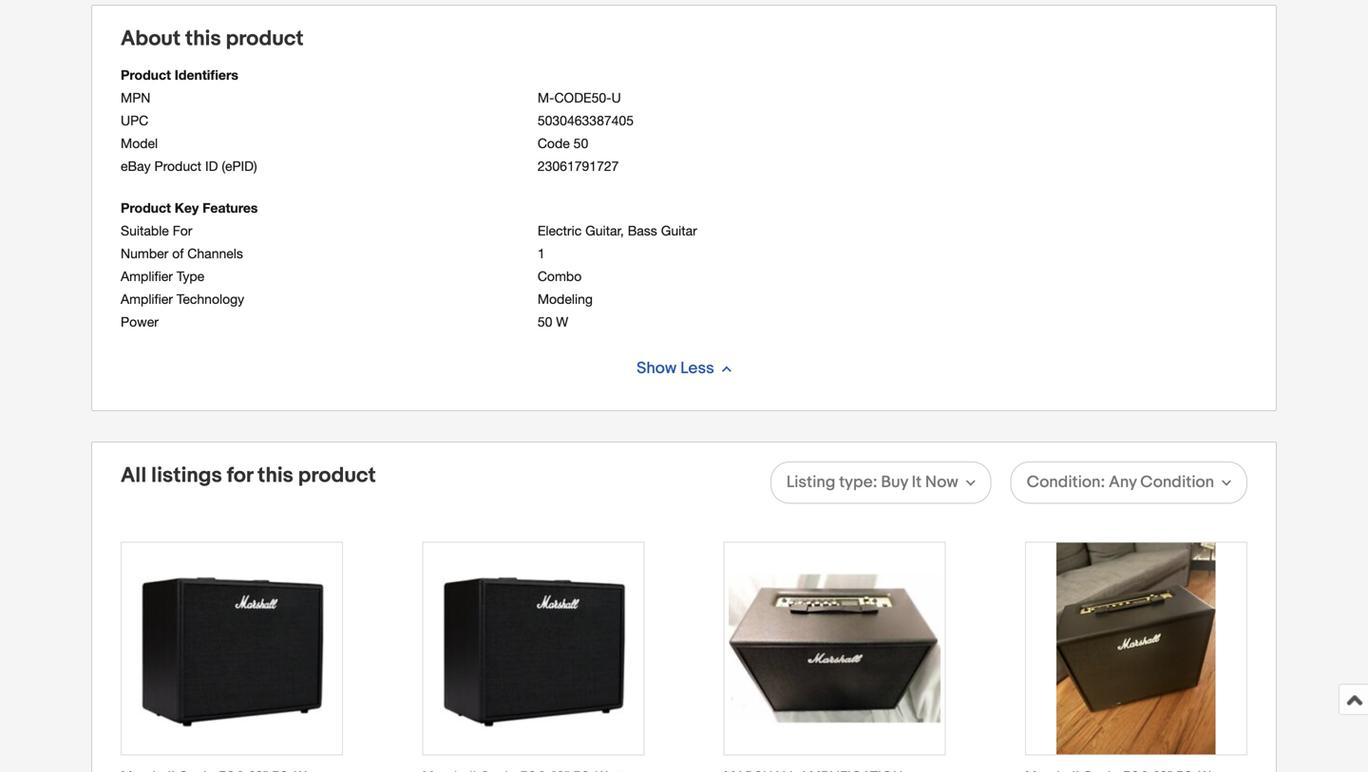 Task type: vqa. For each thing, say whether or not it's contained in the screenshot.
the About
yes



Task type: locate. For each thing, give the bounding box(es) containing it.
technology
[[177, 291, 244, 307]]

0 horizontal spatial marshall code 50 1x12" 50-watt digital modeling guitar combo amp image
[[427, 562, 640, 735]]

w
[[556, 314, 568, 330]]

0 horizontal spatial 50
[[538, 314, 552, 330]]

1 list item from the left
[[121, 542, 343, 773]]

show less button
[[616, 350, 753, 388]]

of
[[172, 246, 184, 261]]

amplifier down number
[[121, 268, 173, 284]]

amplifier
[[121, 268, 173, 284], [121, 291, 173, 307]]

1 vertical spatial amplifier
[[121, 291, 173, 307]]

code 50
[[538, 135, 588, 151]]

buy
[[881, 473, 908, 493]]

bass
[[628, 223, 657, 239]]

this right for
[[258, 463, 293, 489]]

50 left the w
[[538, 314, 552, 330]]

upc
[[121, 113, 149, 128]]

ebay product id (epid)
[[121, 158, 257, 174]]

0 horizontal spatial this
[[185, 26, 221, 52]]

product left the id
[[154, 158, 201, 174]]

product
[[226, 26, 304, 52], [298, 463, 376, 489]]

power
[[121, 314, 159, 330]]

features
[[202, 200, 258, 216]]

marshall code 50 1x12" 50-watt digital modeling guitar combo amp image
[[1057, 543, 1216, 755], [427, 562, 640, 735]]

product key features
[[121, 200, 258, 216]]

0 vertical spatial product
[[121, 67, 171, 83]]

0 vertical spatial product
[[226, 26, 304, 52]]

number
[[121, 246, 168, 261]]

mpn
[[121, 90, 150, 106]]

suitable
[[121, 223, 169, 239]]

condition
[[1141, 473, 1214, 493]]

modeling
[[538, 291, 593, 307]]

about
[[121, 26, 181, 52]]

product
[[121, 67, 171, 83], [154, 158, 201, 174], [121, 200, 171, 216]]

key
[[175, 200, 199, 216]]

50
[[574, 135, 588, 151], [538, 314, 552, 330]]

2 amplifier from the top
[[121, 291, 173, 307]]

amplifier technology
[[121, 291, 244, 307]]

0 vertical spatial 50
[[574, 135, 588, 151]]

1 vertical spatial this
[[258, 463, 293, 489]]

50 up the 23061791727
[[574, 135, 588, 151]]

product for identifiers
[[121, 67, 171, 83]]

(epid)
[[222, 158, 257, 174]]

product up suitable
[[121, 200, 171, 216]]

type:
[[839, 473, 878, 493]]

listings
[[151, 463, 222, 489]]

2 vertical spatial product
[[121, 200, 171, 216]]

marshall amplification code 50 (roc034000) image
[[729, 543, 941, 755]]

electric
[[538, 223, 582, 239]]

condition: any condition
[[1027, 473, 1214, 493]]

it
[[912, 473, 922, 493]]

amplifier for amplifier technology
[[121, 291, 173, 307]]

1 horizontal spatial marshall code 50 1x12" 50-watt digital modeling guitar combo amp image
[[1057, 543, 1216, 755]]

3 list item from the left
[[724, 542, 946, 773]]

amplifier for amplifier type
[[121, 268, 173, 284]]

product up 'mpn'
[[121, 67, 171, 83]]

amplifier up power
[[121, 291, 173, 307]]

list
[[121, 542, 1248, 773]]

model
[[121, 135, 158, 151]]

1 amplifier from the top
[[121, 268, 173, 284]]

all listings for this product
[[121, 463, 376, 489]]

any
[[1109, 473, 1137, 493]]

list item
[[121, 542, 343, 773], [422, 542, 645, 773], [724, 542, 946, 773], [1025, 542, 1248, 773]]

m-
[[538, 90, 554, 106]]

0 vertical spatial amplifier
[[121, 268, 173, 284]]

less
[[680, 359, 714, 379]]

all
[[121, 463, 146, 489]]

this
[[185, 26, 221, 52], [258, 463, 293, 489]]

this up the identifiers
[[185, 26, 221, 52]]



Task type: describe. For each thing, give the bounding box(es) containing it.
product for key
[[121, 200, 171, 216]]

identifiers
[[175, 67, 238, 83]]

code
[[538, 135, 570, 151]]

type
[[177, 268, 204, 284]]

show
[[637, 359, 677, 379]]

1
[[538, 246, 545, 261]]

amplifier type
[[121, 268, 204, 284]]

1 vertical spatial product
[[154, 158, 201, 174]]

condition:
[[1027, 473, 1105, 493]]

electric guitar, bass guitar
[[538, 223, 697, 239]]

id
[[205, 158, 218, 174]]

now
[[925, 473, 958, 493]]

suitable for
[[121, 223, 192, 239]]

m-code50-u
[[538, 90, 621, 106]]

combo
[[538, 268, 582, 284]]

channels
[[187, 246, 243, 261]]

product identifiers
[[121, 67, 238, 83]]

listing type: buy it now
[[787, 473, 958, 493]]

marshall code 50 1x12" 50-watt digital modeling guitar combo amp - open box image
[[125, 562, 339, 735]]

5030463387405
[[538, 113, 634, 128]]

code50-
[[554, 90, 612, 106]]

2 list item from the left
[[422, 542, 645, 773]]

about this product
[[121, 26, 304, 52]]

0 vertical spatial this
[[185, 26, 221, 52]]

guitar
[[661, 223, 697, 239]]

1 horizontal spatial 50
[[574, 135, 588, 151]]

1 vertical spatial product
[[298, 463, 376, 489]]

ebay
[[121, 158, 151, 174]]

1 horizontal spatial this
[[258, 463, 293, 489]]

u
[[612, 90, 621, 106]]

guitar,
[[585, 223, 624, 239]]

for
[[227, 463, 253, 489]]

for
[[173, 223, 192, 239]]

number of channels
[[121, 246, 243, 261]]

23061791727
[[538, 158, 619, 174]]

listing
[[787, 473, 836, 493]]

show less
[[637, 359, 714, 379]]

4 list item from the left
[[1025, 542, 1248, 773]]

50 w
[[538, 314, 568, 330]]

1 vertical spatial 50
[[538, 314, 552, 330]]



